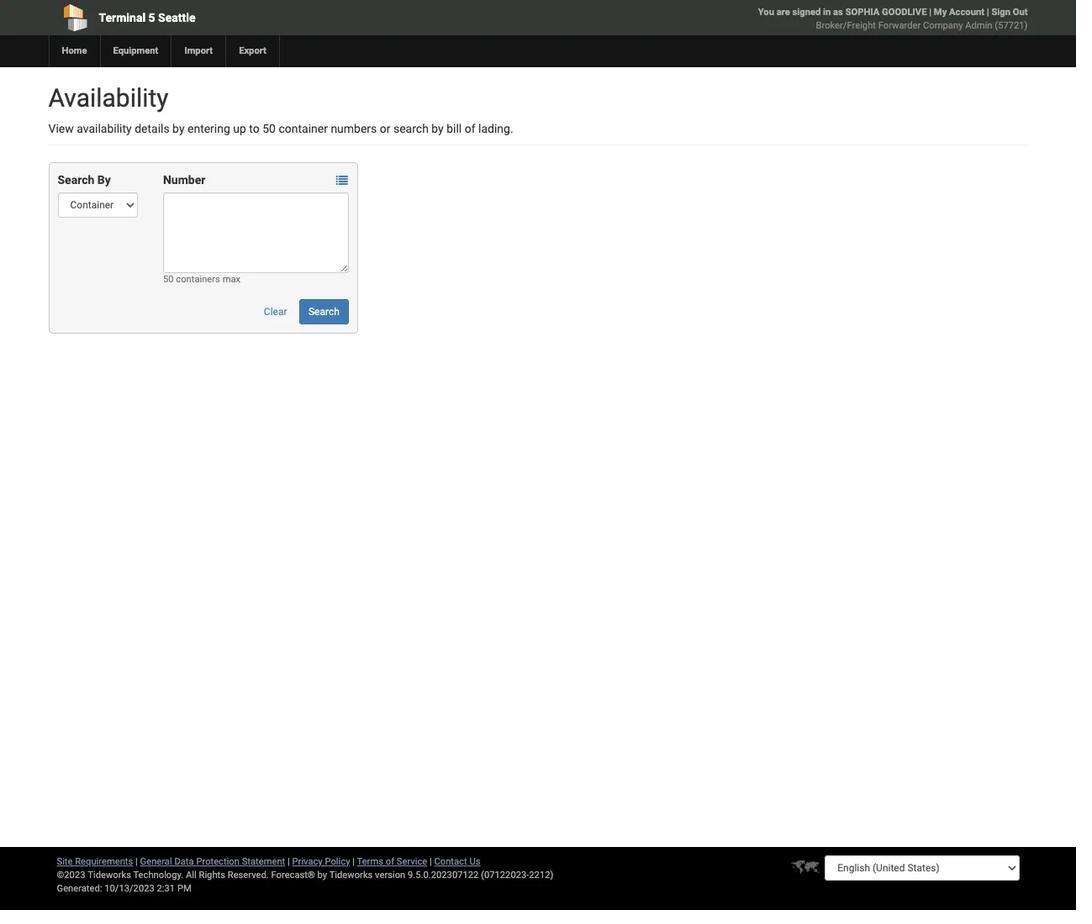 Task type: describe. For each thing, give the bounding box(es) containing it.
9.5.0.202307122
[[408, 870, 479, 881]]

Number text field
[[163, 193, 349, 273]]

reserved.
[[228, 870, 269, 881]]

| left general
[[135, 857, 138, 868]]

policy
[[325, 857, 350, 868]]

pm
[[177, 884, 191, 895]]

| up tideworks at the bottom
[[352, 857, 355, 868]]

lading.
[[478, 122, 513, 135]]

export link
[[225, 35, 279, 67]]

site requirements link
[[57, 857, 133, 868]]

home link
[[48, 35, 100, 67]]

general data protection statement link
[[140, 857, 285, 868]]

import
[[184, 45, 213, 56]]

50 containers max
[[163, 274, 241, 285]]

container
[[279, 122, 328, 135]]

| up forecast®
[[288, 857, 290, 868]]

entering
[[187, 122, 230, 135]]

general
[[140, 857, 172, 868]]

| left my
[[929, 7, 932, 18]]

search
[[393, 122, 429, 135]]

privacy
[[292, 857, 323, 868]]

statement
[[242, 857, 285, 868]]

containers
[[176, 274, 220, 285]]

export
[[239, 45, 266, 56]]

you are signed in as sophia goodlive | my account | sign out broker/freight forwarder company admin (57721)
[[758, 7, 1028, 31]]

©2023 tideworks
[[57, 870, 131, 881]]

protection
[[196, 857, 240, 868]]

search button
[[299, 299, 349, 325]]

sign
[[992, 7, 1011, 18]]

out
[[1013, 7, 1028, 18]]

| up the 9.5.0.202307122
[[430, 857, 432, 868]]

terms
[[357, 857, 383, 868]]

in
[[823, 7, 831, 18]]

view
[[48, 122, 74, 135]]

equipment
[[113, 45, 158, 56]]

data
[[174, 857, 194, 868]]

import link
[[171, 35, 225, 67]]

version
[[375, 870, 405, 881]]

signed
[[792, 7, 821, 18]]

admin
[[965, 20, 993, 31]]

home
[[62, 45, 87, 56]]

max
[[222, 274, 241, 285]]

broker/freight
[[816, 20, 876, 31]]

1 horizontal spatial of
[[465, 122, 475, 135]]

2 horizontal spatial by
[[432, 122, 444, 135]]

you
[[758, 7, 774, 18]]

are
[[777, 7, 790, 18]]

terminal 5 seattle link
[[48, 0, 442, 35]]

site requirements | general data protection statement | privacy policy | terms of service | contact us ©2023 tideworks technology. all rights reserved. forecast® by tideworks version 9.5.0.202307122 (07122023-2212) generated: 10/13/2023 2:31 pm
[[57, 857, 554, 895]]

as
[[833, 7, 843, 18]]

rights
[[199, 870, 225, 881]]

all
[[186, 870, 196, 881]]

equipment link
[[100, 35, 171, 67]]



Task type: locate. For each thing, give the bounding box(es) containing it.
account
[[949, 7, 984, 18]]

of
[[465, 122, 475, 135], [386, 857, 394, 868]]

tideworks
[[329, 870, 373, 881]]

us
[[469, 857, 480, 868]]

(57721)
[[995, 20, 1028, 31]]

show list image
[[336, 175, 348, 187]]

1 vertical spatial 50
[[163, 274, 174, 285]]

2212)
[[529, 870, 554, 881]]

10/13/2023
[[104, 884, 155, 895]]

numbers
[[331, 122, 377, 135]]

clear button
[[255, 299, 296, 325]]

1 horizontal spatial 50
[[262, 122, 276, 135]]

search for search by
[[58, 173, 94, 187]]

terms of service link
[[357, 857, 427, 868]]

1 horizontal spatial search
[[309, 306, 340, 318]]

|
[[929, 7, 932, 18], [987, 7, 989, 18], [135, 857, 138, 868], [288, 857, 290, 868], [352, 857, 355, 868], [430, 857, 432, 868]]

requirements
[[75, 857, 133, 868]]

details
[[135, 122, 170, 135]]

contact
[[434, 857, 467, 868]]

by
[[97, 173, 111, 187]]

search inside button
[[309, 306, 340, 318]]

50
[[262, 122, 276, 135], [163, 274, 174, 285]]

generated:
[[57, 884, 102, 895]]

0 vertical spatial 50
[[262, 122, 276, 135]]

site
[[57, 857, 73, 868]]

terminal
[[99, 11, 146, 24]]

sophia
[[846, 7, 880, 18]]

bill
[[447, 122, 462, 135]]

search for search
[[309, 306, 340, 318]]

search
[[58, 173, 94, 187], [309, 306, 340, 318]]

by left 'bill' at top left
[[432, 122, 444, 135]]

of up version
[[386, 857, 394, 868]]

0 horizontal spatial of
[[386, 857, 394, 868]]

0 vertical spatial of
[[465, 122, 475, 135]]

1 vertical spatial of
[[386, 857, 394, 868]]

by
[[172, 122, 185, 135], [432, 122, 444, 135], [317, 870, 327, 881]]

technology.
[[133, 870, 183, 881]]

forecast®
[[271, 870, 315, 881]]

forwarder
[[878, 20, 921, 31]]

of right 'bill' at top left
[[465, 122, 475, 135]]

terminal 5 seattle
[[99, 11, 196, 24]]

my account link
[[934, 7, 984, 18]]

(07122023-
[[481, 870, 529, 881]]

0 horizontal spatial 50
[[163, 274, 174, 285]]

availability
[[77, 122, 132, 135]]

up
[[233, 122, 246, 135]]

to
[[249, 122, 260, 135]]

by down privacy policy link
[[317, 870, 327, 881]]

50 left containers
[[163, 274, 174, 285]]

search left by
[[58, 173, 94, 187]]

seattle
[[158, 11, 196, 24]]

my
[[934, 7, 947, 18]]

privacy policy link
[[292, 857, 350, 868]]

2:31
[[157, 884, 175, 895]]

1 vertical spatial search
[[309, 306, 340, 318]]

clear
[[264, 306, 287, 318]]

by right details
[[172, 122, 185, 135]]

by inside "site requirements | general data protection statement | privacy policy | terms of service | contact us ©2023 tideworks technology. all rights reserved. forecast® by tideworks version 9.5.0.202307122 (07122023-2212) generated: 10/13/2023 2:31 pm"
[[317, 870, 327, 881]]

| left sign
[[987, 7, 989, 18]]

search by
[[58, 173, 111, 187]]

goodlive
[[882, 7, 927, 18]]

50 right to
[[262, 122, 276, 135]]

0 horizontal spatial search
[[58, 173, 94, 187]]

5
[[148, 11, 155, 24]]

1 horizontal spatial by
[[317, 870, 327, 881]]

0 horizontal spatial by
[[172, 122, 185, 135]]

sign out link
[[992, 7, 1028, 18]]

0 vertical spatial search
[[58, 173, 94, 187]]

of inside "site requirements | general data protection statement | privacy policy | terms of service | contact us ©2023 tideworks technology. all rights reserved. forecast® by tideworks version 9.5.0.202307122 (07122023-2212) generated: 10/13/2023 2:31 pm"
[[386, 857, 394, 868]]

or
[[380, 122, 391, 135]]

service
[[397, 857, 427, 868]]

number
[[163, 173, 205, 187]]

company
[[923, 20, 963, 31]]

contact us link
[[434, 857, 480, 868]]

view availability details by entering up to 50 container numbers or search by bill of lading.
[[48, 122, 513, 135]]

availability
[[48, 83, 169, 113]]

search right clear
[[309, 306, 340, 318]]



Task type: vqa. For each thing, say whether or not it's contained in the screenshot.
Search to the top
yes



